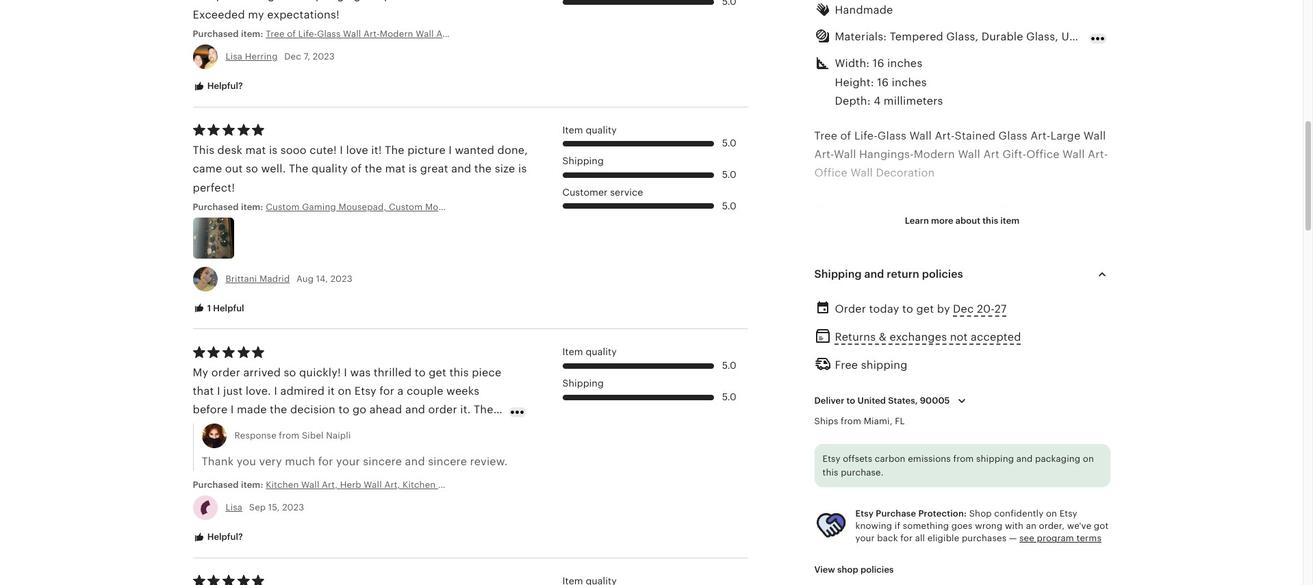 Task type: locate. For each thing, give the bounding box(es) containing it.
0 vertical spatial for
[[318, 456, 333, 467]]

lisa for lisa herring
[[226, 51, 242, 62]]

wall for this
[[911, 558, 932, 570]]

returns & exchanges not accepted
[[835, 332, 1021, 343]]

to inside choose this glass wall art to elevate your space's ambiance and draw attention with a captivatin
[[953, 558, 964, 570]]

lisa for lisa
[[226, 503, 242, 513]]

3 item: from the top
[[241, 480, 263, 490]]

out
[[225, 163, 243, 175]]

0 vertical spatial the
[[385, 145, 404, 156]]

this left item
[[983, 216, 998, 226]]

intricate
[[940, 354, 985, 365]]

the down the wanted at left
[[474, 163, 492, 175]]

review.
[[470, 456, 508, 467]]

i left love
[[340, 145, 343, 156]]

helpful? button
[[182, 74, 253, 99], [182, 525, 253, 550]]

2 vertical spatial item:
[[241, 480, 263, 490]]

art up attention
[[935, 558, 950, 570]]

of up while
[[1029, 335, 1040, 347]]

item: for herring
[[241, 29, 263, 39]]

glass down decoration at the top right of page
[[889, 205, 916, 216]]

height:
[[835, 76, 874, 88]]

2 vertical spatial piece
[[814, 391, 844, 402]]

1 vertical spatial 2023
[[330, 274, 353, 284]]

16 down width: 16 inches
[[877, 76, 889, 88]]

2 vertical spatial this
[[814, 447, 836, 458]]

uv down the emissions
[[905, 465, 920, 477]]

3 purchased item: from the top
[[193, 480, 266, 490]]

to up as
[[983, 391, 994, 402]]

quality inside this stunning glass wall art piece offers a captivating addition to your home or workspace decor. its panoramic design provides a wide perspective, creating an impressive visual experience. custom- printed on high-quality tempered glass, this artwork combines durability and elegance.
[[901, 279, 937, 291]]

sep
[[249, 503, 266, 513]]

materials:
[[835, 31, 887, 43]]

1 vertical spatial 16
[[877, 76, 889, 88]]

quality inside this desk mat is sooo cute! i love it! the picture i wanted done, came out so well. the quality of the mat is great and the size is perfect!
[[312, 163, 348, 175]]

piece up workspace
[[961, 205, 991, 216]]

etsy inside the 'shop confidently on etsy knowing if something goes wrong with an order, we've got your back for all eligible purchases —'
[[1060, 509, 1078, 519]]

1 horizontal spatial for
[[901, 534, 913, 544]]

2 vertical spatial wall
[[911, 558, 932, 570]]

0 horizontal spatial shipping
[[861, 359, 908, 371]]

0 horizontal spatial or
[[848, 409, 859, 421]]

this for this stunning glass wall art piece offers a captivating addition to your home or workspace decor. its panoramic design provides a wide perspective, creating an impressive visual experience. custom- printed on high-quality tempered glass, this artwork combines durability and elegance.
[[814, 205, 836, 216]]

item: for sep
[[241, 480, 263, 490]]

1 horizontal spatial policies
[[922, 269, 963, 280]]

eligible
[[928, 534, 960, 544]]

purchased item: for lisa herring
[[193, 29, 266, 39]]

2 vertical spatial from
[[953, 454, 974, 464]]

glass up vibrant
[[837, 335, 864, 347]]

policies inside button
[[861, 565, 894, 575]]

from inside etsy offsets carbon emissions from shipping and packaging on this purchase.
[[953, 454, 974, 464]]

each inside the this glass wall art also presents a modern interpretation of uv printed glass art using stained glass paints. each artwork is personalized with the editor carefully selected color palette and creative touches.
[[884, 484, 910, 495]]

1 vertical spatial for
[[901, 534, 913, 544]]

an
[[862, 260, 875, 272], [1026, 521, 1037, 532]]

1 vertical spatial policies
[[861, 565, 894, 575]]

glass inside choose this glass wall art to elevate your space's ambiance and draw attention with a captivatin
[[881, 558, 908, 570]]

0 vertical spatial dec
[[284, 51, 301, 62]]

1 vertical spatial helpful? button
[[182, 525, 253, 550]]

1 vertical spatial purchased item:
[[193, 202, 266, 212]]

shipping inside dropdown button
[[814, 269, 862, 280]]

1 vertical spatial on
[[1083, 454, 1094, 464]]

shop confidently on etsy knowing if something goes wrong with an order, we've got your back for all eligible purchases —
[[856, 509, 1109, 544]]

artwork
[[1051, 279, 1092, 291], [913, 484, 953, 495]]

from for ships
[[841, 416, 861, 426]]

1 vertical spatial an
[[1026, 521, 1037, 532]]

0 vertical spatial 2023
[[313, 51, 335, 62]]

1 vertical spatial dec
[[953, 303, 974, 315]]

1 vertical spatial piece
[[1064, 335, 1093, 347]]

1 vertical spatial lisa
[[226, 503, 242, 513]]

your
[[876, 223, 900, 235], [1033, 391, 1057, 402], [875, 409, 899, 421], [336, 456, 360, 467], [856, 534, 875, 544], [1009, 558, 1032, 570]]

0 vertical spatial item quality
[[562, 124, 617, 135]]

with up creative
[[1039, 484, 1062, 495]]

piece down providing
[[814, 391, 844, 402]]

0 vertical spatial 16
[[873, 58, 884, 69]]

from for response
[[279, 430, 299, 441]]

this down ships
[[814, 447, 836, 458]]

tempered
[[940, 279, 992, 291]]

this inside the this glass wall art also presents a modern interpretation of uv printed glass art using stained glass paints. each artwork is personalized with the editor carefully selected color palette and creative touches.
[[814, 447, 836, 458]]

well.
[[261, 163, 286, 175]]

your inside the 'shop confidently on etsy knowing if something goes wrong with an order, we've got your back for all eligible purchases —'
[[856, 534, 875, 544]]

1 vertical spatial from
[[279, 430, 299, 441]]

1 vertical spatial shipping
[[814, 269, 862, 280]]

high-
[[873, 279, 901, 291]]

as
[[981, 409, 993, 421]]

1 helpful? button from the top
[[182, 74, 253, 99]]

uv left the "printing,"
[[1062, 31, 1077, 43]]

to up attention
[[953, 558, 964, 570]]

1 vertical spatial item quality
[[562, 347, 617, 358]]

0 vertical spatial helpful? button
[[182, 74, 253, 99]]

2 sincere from the left
[[428, 456, 467, 467]]

1 horizontal spatial piece
[[961, 205, 991, 216]]

0 vertical spatial this
[[193, 145, 214, 156]]

artwork inside the this glass wall art also presents a modern interpretation of uv printed glass art using stained glass paints. each artwork is personalized with the editor carefully selected color palette and creative touches.
[[913, 484, 953, 495]]

an inside this stunning glass wall art piece offers a captivating addition to your home or workspace decor. its panoramic design provides a wide perspective, creating an impressive visual experience. custom- printed on high-quality tempered glass, this artwork combines durability and elegance.
[[862, 260, 875, 272]]

2023 right 14,
[[330, 274, 353, 284]]

0 vertical spatial piece
[[961, 205, 991, 216]]

1 horizontal spatial shipping
[[976, 454, 1014, 464]]

from left in
[[841, 416, 861, 426]]

on inside the 'shop confidently on etsy knowing if something goes wrong with an order, we've got your back for all eligible purchases —'
[[1046, 509, 1057, 519]]

1 horizontal spatial i
[[449, 145, 452, 156]]

office down large
[[1026, 149, 1060, 160]]

lisa left herring on the top left
[[226, 51, 242, 62]]

0 vertical spatial lisa
[[226, 51, 242, 62]]

shipping and return policies button
[[802, 258, 1123, 291]]

on
[[856, 279, 870, 291], [1083, 454, 1094, 464], [1046, 509, 1057, 519]]

your up design
[[876, 223, 900, 235]]

view shop policies
[[814, 565, 894, 575]]

art-
[[935, 130, 955, 142], [1031, 130, 1051, 142], [814, 149, 834, 160], [1088, 149, 1108, 160]]

this stunning glass wall art piece offers a captivating addition to your home or workspace decor. its panoramic design provides a wide perspective, creating an impressive visual experience. custom- printed on high-quality tempered glass, this artwork combines durability and elegance.
[[814, 205, 1097, 309]]

lisa left sep
[[226, 503, 242, 513]]

2023 right 15,
[[282, 503, 304, 513]]

1 vertical spatial this
[[814, 205, 836, 216]]

deliver
[[814, 396, 845, 406]]

glass up hangings-
[[878, 130, 907, 142]]

uv inside the this glass wall art also presents a modern interpretation of uv printed glass art using stained glass paints. each artwork is personalized with the editor carefully selected color palette and creative touches.
[[905, 465, 920, 477]]

hangings-
[[859, 149, 914, 160]]

for right much
[[318, 456, 333, 467]]

wall up purchase.
[[870, 447, 891, 458]]

etsy for etsy purchase protection:
[[856, 509, 874, 519]]

on up stained
[[1083, 454, 1094, 464]]

of right "tree"
[[841, 130, 851, 142]]

this inside this desk mat is sooo cute! i love it! the picture i wanted done, came out so well. the quality of the mat is great and the size is perfect!
[[193, 145, 214, 156]]

1 vertical spatial office
[[814, 167, 848, 179]]

this inside this stunning glass wall art piece offers a captivating addition to your home or workspace decor. its panoramic design provides a wide perspective, creating an impressive visual experience. custom- printed on high-quality tempered glass, this artwork combines durability and elegance.
[[1029, 279, 1048, 291]]

helpful? button for lisa herring
[[182, 74, 253, 99]]

or up provides
[[936, 223, 947, 235]]

inches for height: 16 inches
[[892, 76, 927, 88]]

item: up lisa herring link
[[241, 29, 263, 39]]

2 horizontal spatial the
[[814, 335, 834, 347]]

wall
[[1160, 31, 1182, 43], [1240, 31, 1262, 43], [910, 130, 932, 142], [1084, 130, 1106, 142], [834, 149, 856, 160], [958, 149, 981, 160], [1063, 149, 1085, 160], [851, 167, 873, 179]]

sooo
[[281, 145, 307, 156]]

each up walls
[[1063, 372, 1089, 384]]

0 horizontal spatial piece
[[814, 391, 844, 402]]

brittani madrid aug 14, 2023
[[226, 274, 353, 284]]

artwork inside this stunning glass wall art piece offers a captivating addition to your home or workspace decor. its panoramic design provides a wide perspective, creating an impressive visual experience. custom- printed on high-quality tempered glass, this artwork combines durability and elegance.
[[1051, 279, 1092, 291]]

0 horizontal spatial policies
[[861, 565, 894, 575]]

this inside this stunning glass wall art piece offers a captivating addition to your home or workspace decor. its panoramic design provides a wide perspective, creating an impressive visual experience. custom- printed on high-quality tempered glass, this artwork combines durability and elegance.
[[814, 205, 836, 216]]

handmade
[[835, 4, 893, 16]]

0 horizontal spatial sincere
[[363, 456, 402, 467]]

0 vertical spatial each
[[1063, 372, 1089, 384]]

1 vertical spatial helpful?
[[205, 532, 243, 542]]

details,
[[988, 354, 1027, 365]]

1 item quality from the top
[[562, 124, 617, 135]]

0 horizontal spatial uv
[[905, 465, 920, 477]]

item:
[[241, 29, 263, 39], [241, 202, 263, 212], [241, 480, 263, 490]]

this glass wall art also presents a modern interpretation of uv printed glass art using stained glass paints. each artwork is personalized with the editor carefully selected color palette and creative touches.
[[814, 447, 1084, 533]]

meticulously
[[859, 391, 927, 402]]

1 horizontal spatial each
[[1063, 372, 1089, 384]]

1 5.0 from the top
[[722, 138, 736, 149]]

miami,
[[864, 416, 893, 426]]

helpful? button for lisa
[[182, 525, 253, 550]]

0 horizontal spatial an
[[862, 260, 875, 272]]

your down knowing
[[856, 534, 875, 544]]

0 vertical spatial item:
[[241, 29, 263, 39]]

2 glass, from the left
[[1026, 31, 1059, 43]]

1 i from the left
[[340, 145, 343, 156]]

shipping up tactile in the bottom right of the page
[[861, 359, 908, 371]]

i right picture
[[449, 145, 452, 156]]

0 vertical spatial wall
[[919, 205, 941, 216]]

1 vertical spatial or
[[848, 409, 859, 421]]

1 vertical spatial uv
[[905, 465, 920, 477]]

purchased item: for lisa
[[193, 480, 266, 490]]

0 vertical spatial home
[[903, 223, 933, 235]]

purchased item: down perfect!
[[193, 202, 266, 212]]

dec right by
[[953, 303, 974, 315]]

1 purchased item: from the top
[[193, 29, 266, 39]]

this
[[193, 145, 214, 156], [814, 205, 836, 216], [814, 447, 836, 458]]

art- up modern
[[935, 130, 955, 142]]

this up addition
[[814, 205, 836, 216]]

thank
[[202, 456, 234, 467]]

0 vertical spatial purchased item:
[[193, 29, 266, 39]]

free
[[835, 359, 858, 371]]

to down stunning
[[862, 223, 873, 235]]

2 vertical spatial purchased
[[193, 480, 239, 490]]

depth:
[[835, 95, 871, 107]]

90005
[[920, 396, 950, 406]]

with up —
[[1005, 521, 1024, 532]]

piece inside this stunning glass wall art piece offers a captivating addition to your home or workspace decor. its panoramic design provides a wide perspective, creating an impressive visual experience. custom- printed on high-quality tempered glass, this artwork combines durability and elegance.
[[961, 205, 991, 216]]

and inside dropdown button
[[864, 269, 884, 280]]

or
[[936, 223, 947, 235], [848, 409, 859, 421]]

etsy inside etsy offsets carbon emissions from shipping and packaging on this purchase.
[[823, 454, 841, 464]]

purchase.
[[841, 467, 884, 478]]

1 vertical spatial inches
[[892, 76, 927, 88]]

wall down "tree"
[[834, 149, 856, 160]]

mat left great at the top left
[[385, 163, 406, 175]]

0 horizontal spatial on
[[856, 279, 870, 291]]

packaging
[[1035, 454, 1081, 464]]

on up order,
[[1046, 509, 1057, 519]]

0 horizontal spatial office
[[814, 167, 848, 179]]

your inside this stunning glass wall art piece offers a captivating addition to your home or workspace decor. its panoramic design provides a wide perspective, creating an impressive visual experience. custom- printed on high-quality tempered glass, this artwork combines durability and elegance.
[[876, 223, 900, 235]]

art up workspace
[[944, 205, 958, 216]]

helpful
[[213, 303, 244, 314]]

0 horizontal spatial mat
[[246, 145, 266, 156]]

to inside dropdown button
[[847, 396, 855, 406]]

from up printed
[[953, 454, 974, 464]]

0 vertical spatial shipping
[[861, 359, 908, 371]]

2 helpful? from the top
[[205, 532, 243, 542]]

1 horizontal spatial on
[[1046, 509, 1057, 519]]

1 lisa from the top
[[226, 51, 242, 62]]

inches down the tempered
[[887, 58, 923, 69]]

purchased down perfect!
[[193, 202, 239, 212]]

by
[[937, 303, 950, 315]]

wall inside this stunning glass wall art piece offers a captivating addition to your home or workspace decor. its panoramic design provides a wide perspective, creating an impressive visual experience. custom- printed on high-quality tempered glass, this artwork combines durability and elegance.
[[919, 205, 941, 216]]

something
[[903, 521, 949, 532]]

your down 'see'
[[1009, 558, 1032, 570]]

2 lisa from the top
[[226, 503, 242, 513]]

policies down provides
[[922, 269, 963, 280]]

exchanges
[[890, 332, 947, 343]]

1 vertical spatial shipping
[[976, 454, 1014, 464]]

helpful? button down "lisa" link
[[182, 525, 253, 550]]

0 vertical spatial uv
[[1062, 31, 1077, 43]]

dec left the 7,
[[284, 51, 301, 62]]

1 vertical spatial the
[[289, 163, 309, 175]]

2 helpful? button from the top
[[182, 525, 253, 550]]

of inside this desk mat is sooo cute! i love it! the picture i wanted done, came out so well. the quality of the mat is great and the size is perfect!
[[351, 163, 362, 175]]

perfect!
[[193, 182, 235, 193]]

1 purchased from the top
[[193, 29, 239, 39]]

an up high-
[[862, 260, 875, 272]]

this for this glass wall art also presents a modern interpretation of uv printed glass art using stained glass paints. each artwork is personalized with the editor carefully selected color palette and creative touches.
[[814, 447, 836, 458]]

0 vertical spatial from
[[841, 416, 861, 426]]

1 horizontal spatial glass,
[[1026, 31, 1059, 43]]

purchased item: up lisa herring link
[[193, 29, 266, 39]]

stained
[[1045, 465, 1084, 477]]

wall inside the this glass wall art also presents a modern interpretation of uv printed glass art using stained glass paints. each artwork is personalized with the editor carefully selected color palette and creative touches.
[[870, 447, 891, 458]]

inches up millimeters
[[892, 76, 927, 88]]

with down 'elevate'
[[974, 577, 997, 585]]

wall inside choose this glass wall art to elevate your space's ambiance and draw attention with a captivatin
[[911, 558, 932, 570]]

16 for height:
[[877, 76, 889, 88]]

0 horizontal spatial each
[[884, 484, 910, 495]]

glass,
[[947, 31, 979, 43], [1026, 31, 1059, 43]]

helpful? for lisa sep 15, 2023
[[205, 532, 243, 542]]

wide
[[972, 242, 998, 253]]

1 item from the top
[[562, 124, 583, 135]]

purchased up lisa herring link
[[193, 29, 239, 39]]

wall
[[919, 205, 941, 216], [870, 447, 891, 458], [911, 558, 932, 570]]

great
[[420, 163, 448, 175]]

from left sibel
[[279, 430, 299, 441]]

sibel
[[302, 430, 324, 441]]

a left "modern"
[[985, 447, 991, 458]]

order
[[835, 303, 866, 315]]

2 item quality from the top
[[562, 347, 617, 358]]

1 vertical spatial purchased
[[193, 202, 239, 212]]

is left united
[[847, 391, 856, 402]]

glass, right durable
[[1026, 31, 1059, 43]]

glass up interpretation
[[839, 447, 867, 458]]

0 vertical spatial shipping
[[562, 156, 604, 166]]

1 vertical spatial mat
[[385, 163, 406, 175]]

0 vertical spatial on
[[856, 279, 870, 291]]

glass up draw
[[881, 558, 908, 570]]

point.
[[1077, 409, 1109, 421]]

service
[[610, 187, 643, 198]]

1 vertical spatial item:
[[241, 202, 263, 212]]

home down deliver
[[814, 409, 845, 421]]

2 i from the left
[[449, 145, 452, 156]]

wall up provides
[[919, 205, 941, 216]]

got
[[1094, 521, 1109, 532]]

the left returns
[[814, 335, 834, 347]]

designed
[[930, 391, 980, 402]]

view
[[814, 565, 835, 575]]

a up the decor.
[[1028, 205, 1034, 216]]

4 5.0 from the top
[[722, 360, 736, 371]]

shipping up personalized
[[976, 454, 1014, 464]]

1 horizontal spatial uv
[[1062, 31, 1077, 43]]

2 horizontal spatial etsy
[[1060, 509, 1078, 519]]

2 vertical spatial on
[[1046, 509, 1057, 519]]

item: down so on the left
[[241, 202, 263, 212]]

of inside tree of life-glass wall art-stained glass art-large wall art-wall hangings-modern wall art gift-office wall art- office wall decoration
[[841, 130, 851, 142]]

we've
[[1067, 521, 1092, 532]]

0 vertical spatial an
[[862, 260, 875, 272]]

3 5.0 from the top
[[722, 200, 736, 211]]

colors
[[881, 354, 914, 365]]

for inside the 'shop confidently on etsy knowing if something goes wrong with an order, we've got your back for all eligible purchases —'
[[901, 534, 913, 544]]

to left united
[[847, 396, 855, 406]]

2 purchased item: from the top
[[193, 202, 266, 212]]

etsy up interpretation
[[823, 454, 841, 464]]

enhances
[[913, 335, 964, 347]]

0 horizontal spatial the
[[289, 163, 309, 175]]

dec 20-27 button
[[953, 299, 1007, 319]]

each up purchase
[[884, 484, 910, 495]]

the glass printing enhances the realism of the piece with vibrant colors and intricate details, while providing a tactile and dimensional sensation. each piece is meticulously designed to enrich your walls at home or in your office, serving as a striking focal point.
[[814, 335, 1109, 421]]

2 item: from the top
[[241, 202, 263, 212]]

for left all
[[901, 534, 913, 544]]

with up providing
[[814, 354, 837, 365]]

1 helpful? from the top
[[205, 81, 243, 91]]

0 horizontal spatial glass,
[[947, 31, 979, 43]]

visual
[[938, 260, 969, 272]]

1 horizontal spatial sincere
[[428, 456, 467, 467]]

returns
[[835, 332, 876, 343]]

1 horizontal spatial from
[[841, 416, 861, 426]]

on left high-
[[856, 279, 870, 291]]

choose
[[814, 558, 855, 570]]

purchased item: up "lisa" link
[[193, 480, 266, 490]]

1 item: from the top
[[241, 29, 263, 39]]

at
[[1090, 391, 1100, 402]]

your down the naipli
[[336, 456, 360, 467]]

shop
[[837, 565, 858, 575]]

uv
[[1062, 31, 1077, 43], [905, 465, 920, 477]]

0 vertical spatial item
[[562, 124, 583, 135]]

3 purchased from the top
[[193, 480, 239, 490]]

much
[[285, 456, 315, 467]]

and inside this stunning glass wall art piece offers a captivating addition to your home or workspace decor. its panoramic design provides a wide perspective, creating an impressive visual experience. custom- printed on high-quality tempered glass, this artwork combines durability and elegance.
[[924, 298, 944, 309]]

stained
[[955, 130, 996, 142]]

on inside this stunning glass wall art piece offers a captivating addition to your home or workspace decor. its panoramic design provides a wide perspective, creating an impressive visual experience. custom- printed on high-quality tempered glass, this artwork combines durability and elegance.
[[856, 279, 870, 291]]

0 horizontal spatial artwork
[[913, 484, 953, 495]]

1 horizontal spatial artwork
[[1051, 279, 1092, 291]]

and
[[451, 163, 471, 175], [864, 269, 884, 280], [924, 298, 944, 309], [917, 354, 937, 365], [914, 372, 934, 384], [1017, 454, 1033, 464], [405, 456, 425, 467], [1018, 502, 1039, 514], [870, 577, 890, 585]]

1 horizontal spatial or
[[936, 223, 947, 235]]

desk
[[217, 145, 242, 156]]

is up color
[[956, 484, 965, 495]]

0 vertical spatial policies
[[922, 269, 963, 280]]

glass, left durable
[[947, 31, 979, 43]]

1 helpful
[[205, 303, 244, 314]]

artwork down custom-
[[1051, 279, 1092, 291]]

0 vertical spatial purchased
[[193, 29, 239, 39]]

lisa herring dec 7, 2023
[[226, 51, 335, 62]]

materials: tempered glass, durable glass, uv printing, glass wall art, glass wall decor
[[835, 31, 1297, 43]]

vibrant
[[840, 354, 878, 365]]

0 horizontal spatial i
[[340, 145, 343, 156]]

brittani madrid link
[[226, 274, 290, 284]]

1 vertical spatial each
[[884, 484, 910, 495]]

0 vertical spatial office
[[1026, 149, 1060, 160]]

1 glass, from the left
[[947, 31, 979, 43]]

2 vertical spatial the
[[814, 335, 834, 347]]

0 horizontal spatial etsy
[[823, 454, 841, 464]]

0 vertical spatial or
[[936, 223, 947, 235]]

or inside the glass printing enhances the realism of the piece with vibrant colors and intricate details, while providing a tactile and dimensional sensation. each piece is meticulously designed to enrich your walls at home or in your office, serving as a striking focal point.
[[848, 409, 859, 421]]

1 horizontal spatial home
[[903, 223, 933, 235]]

16 for width:
[[873, 58, 884, 69]]

ambiance
[[814, 577, 867, 585]]

0 vertical spatial helpful?
[[205, 81, 243, 91]]

1 vertical spatial artwork
[[913, 484, 953, 495]]

a down free shipping
[[869, 372, 875, 384]]



Task type: vqa. For each thing, say whether or not it's contained in the screenshot.
the perspective,
yes



Task type: describe. For each thing, give the bounding box(es) containing it.
width: 16 inches
[[835, 58, 923, 69]]

glass,
[[995, 279, 1026, 291]]

emissions
[[908, 454, 951, 464]]

art left also
[[894, 447, 908, 458]]

0 horizontal spatial for
[[318, 456, 333, 467]]

walls
[[1060, 391, 1087, 402]]

confidently
[[994, 509, 1044, 519]]

large
[[1051, 130, 1081, 142]]

art inside this stunning glass wall art piece offers a captivating addition to your home or workspace decor. its panoramic design provides a wide perspective, creating an impressive visual experience. custom- printed on high-quality tempered glass, this artwork combines durability and elegance.
[[944, 205, 958, 216]]

carefully
[[849, 502, 896, 514]]

this inside dropdown button
[[983, 216, 998, 226]]

combines
[[814, 298, 867, 309]]

to left get
[[902, 303, 913, 315]]

customer
[[562, 187, 608, 198]]

home inside this stunning glass wall art piece offers a captivating addition to your home or workspace decor. its panoramic design provides a wide perspective, creating an impressive visual experience. custom- printed on high-quality tempered glass, this artwork combines durability and elegance.
[[903, 223, 933, 235]]

elegance.
[[947, 298, 999, 309]]

and inside etsy offsets carbon emissions from shipping and packaging on this purchase.
[[1017, 454, 1033, 464]]

your down the 'sensation.'
[[1033, 391, 1057, 402]]

goes
[[952, 521, 973, 532]]

glass right art,
[[1208, 31, 1237, 43]]

using
[[1013, 465, 1042, 477]]

done,
[[497, 145, 528, 156]]

with inside the this glass wall art also presents a modern interpretation of uv printed glass art using stained glass paints. each artwork is personalized with the editor carefully selected color palette and creative touches.
[[1039, 484, 1062, 495]]

with inside the 'shop confidently on etsy knowing if something goes wrong with an order, we've got your back for all eligible purchases —'
[[1005, 521, 1024, 532]]

glass inside this stunning glass wall art piece offers a captivating addition to your home or workspace decor. its panoramic design provides a wide perspective, creating an impressive visual experience. custom- printed on high-quality tempered glass, this artwork combines durability and elegance.
[[889, 205, 916, 216]]

is left great at the top left
[[409, 163, 417, 175]]

0 horizontal spatial dec
[[284, 51, 301, 62]]

lisa sep 15, 2023
[[226, 503, 304, 513]]

is right size
[[518, 163, 527, 175]]

etsy purchase protection:
[[856, 509, 967, 519]]

etsy offsets carbon emissions from shipping and packaging on this purchase.
[[823, 454, 1094, 478]]

art- up captivating at top right
[[1088, 149, 1108, 160]]

2 horizontal spatial piece
[[1064, 335, 1093, 347]]

creative
[[1042, 502, 1084, 514]]

editor
[[814, 502, 846, 514]]

in
[[862, 409, 872, 421]]

perspective,
[[1001, 242, 1067, 253]]

width:
[[835, 58, 870, 69]]

1 sincere from the left
[[363, 456, 402, 467]]

purchase
[[876, 509, 916, 519]]

addition
[[814, 223, 859, 235]]

2 5.0 from the top
[[722, 169, 736, 180]]

inches for width: 16 inches
[[887, 58, 923, 69]]

wall left decor
[[1240, 31, 1262, 43]]

a inside choose this glass wall art to elevate your space's ambiance and draw attention with a captivatin
[[1000, 577, 1006, 585]]

glass right the "printing,"
[[1128, 31, 1157, 43]]

with inside the glass printing enhances the realism of the piece with vibrant colors and intricate details, while providing a tactile and dimensional sensation. each piece is meticulously designed to enrich your walls at home or in your office, serving as a striking focal point.
[[814, 354, 837, 365]]

interpretation
[[814, 465, 888, 477]]

each inside the glass printing enhances the realism of the piece with vibrant colors and intricate details, while providing a tactile and dimensional sensation. each piece is meticulously designed to enrich your walls at home or in your office, serving as a striking focal point.
[[1063, 372, 1089, 384]]

see
[[1020, 534, 1035, 544]]

printing,
[[1080, 31, 1125, 43]]

home inside the glass printing enhances the realism of the piece with vibrant colors and intricate details, while providing a tactile and dimensional sensation. each piece is meticulously designed to enrich your walls at home or in your office, serving as a striking focal point.
[[814, 409, 845, 421]]

paints.
[[845, 484, 881, 495]]

art,
[[1185, 31, 1205, 43]]

naipli
[[326, 430, 351, 441]]

united
[[858, 396, 886, 406]]

this for this desk mat is sooo cute! i love it! the picture i wanted done, came out so well. the quality of the mat is great and the size is perfect!
[[193, 145, 214, 156]]

panoramic
[[814, 242, 872, 253]]

with inside choose this glass wall art to elevate your space's ambiance and draw attention with a captivatin
[[974, 577, 997, 585]]

helpful? for lisa herring dec 7, 2023
[[205, 81, 243, 91]]

this inside choose this glass wall art to elevate your space's ambiance and draw attention with a captivatin
[[858, 558, 878, 570]]

art up personalized
[[995, 465, 1010, 477]]

modern
[[994, 447, 1036, 458]]

attention
[[922, 577, 971, 585]]

millimeters
[[884, 95, 943, 107]]

office,
[[902, 409, 936, 421]]

more
[[931, 216, 954, 226]]

back
[[877, 534, 898, 544]]

learn
[[905, 216, 929, 226]]

personalized
[[968, 484, 1036, 495]]

shipping inside etsy offsets carbon emissions from shipping and packaging on this purchase.
[[976, 454, 1014, 464]]

20-
[[977, 303, 995, 315]]

wall down hangings-
[[851, 167, 873, 179]]

herring
[[245, 51, 278, 62]]

thank you very much for your sincere and sincere review.
[[202, 456, 508, 467]]

a inside the this glass wall art also presents a modern interpretation of uv printed glass art using stained glass paints. each artwork is personalized with the editor carefully selected color palette and creative touches.
[[985, 447, 991, 458]]

wall down stained
[[958, 149, 981, 160]]

art- down "tree"
[[814, 149, 834, 160]]

workspace
[[950, 223, 1008, 235]]

and inside the this glass wall art also presents a modern interpretation of uv printed glass art using stained glass paints. each artwork is personalized with the editor carefully selected color palette and creative touches.
[[1018, 502, 1039, 514]]

2 vertical spatial 2023
[[282, 503, 304, 513]]

etsy for etsy offsets carbon emissions from shipping and packaging on this purchase.
[[823, 454, 841, 464]]

and inside this desk mat is sooo cute! i love it! the picture i wanted done, came out so well. the quality of the mat is great and the size is perfect!
[[451, 163, 471, 175]]

2 vertical spatial shipping
[[562, 378, 604, 389]]

glass up editor
[[814, 484, 842, 495]]

wall down large
[[1063, 149, 1085, 160]]

the up while
[[1043, 335, 1061, 347]]

color
[[947, 502, 975, 514]]

the inside the this glass wall art also presents a modern interpretation of uv printed glass art using stained glass paints. each artwork is personalized with the editor carefully selected color palette and creative touches.
[[1065, 484, 1083, 495]]

if
[[895, 521, 901, 532]]

the up intricate
[[967, 335, 985, 347]]

a right as
[[996, 409, 1002, 421]]

art
[[984, 149, 1000, 160]]

art inside choose this glass wall art to elevate your space's ambiance and draw attention with a captivatin
[[935, 558, 950, 570]]

on inside etsy offsets carbon emissions from shipping and packaging on this purchase.
[[1083, 454, 1094, 464]]

your down the deliver to united states, 90005 at the right bottom of the page
[[875, 409, 899, 421]]

2 purchased from the top
[[193, 202, 239, 212]]

7,
[[304, 51, 310, 62]]

durable
[[982, 31, 1023, 43]]

and inside choose this glass wall art to elevate your space's ambiance and draw attention with a captivatin
[[870, 577, 890, 585]]

draw
[[893, 577, 919, 585]]

this inside etsy offsets carbon emissions from shipping and packaging on this purchase.
[[823, 467, 838, 478]]

2023 for lisa herring dec 7, 2023
[[313, 51, 335, 62]]

focal
[[1048, 409, 1074, 421]]

0 vertical spatial mat
[[246, 145, 266, 156]]

view details of this review photo by brittani madrid image
[[193, 218, 234, 259]]

of inside the this glass wall art also presents a modern interpretation of uv printed glass art using stained glass paints. each artwork is personalized with the editor carefully selected color palette and creative touches.
[[891, 465, 902, 477]]

5 5.0 from the top
[[722, 392, 736, 403]]

glass up gift-
[[999, 130, 1028, 142]]

striking
[[1005, 409, 1045, 421]]

2023 for brittani madrid aug 14, 2023
[[330, 274, 353, 284]]

glass down presents
[[965, 465, 992, 477]]

of inside the glass printing enhances the realism of the piece with vibrant colors and intricate details, while providing a tactile and dimensional sensation. each piece is meticulously designed to enrich your walls at home or in your office, serving as a striking focal point.
[[1029, 335, 1040, 347]]

response from sibel naipli
[[235, 430, 351, 441]]

the down it!
[[365, 163, 382, 175]]

a left wide
[[963, 242, 969, 253]]

policies inside dropdown button
[[922, 269, 963, 280]]

purchased for lisa sep 15, 2023
[[193, 480, 239, 490]]

its
[[1048, 223, 1061, 235]]

cute!
[[310, 145, 337, 156]]

returns & exchanges not accepted button
[[835, 328, 1021, 348]]

1 horizontal spatial office
[[1026, 149, 1060, 160]]

item
[[1001, 216, 1020, 226]]

impressive
[[878, 260, 935, 272]]

wall for stunning
[[919, 205, 941, 216]]

14,
[[316, 274, 328, 284]]

the inside the glass printing enhances the realism of the piece with vibrant colors and intricate details, while providing a tactile and dimensional sensation. each piece is meticulously designed to enrich your walls at home or in your office, serving as a striking focal point.
[[814, 335, 834, 347]]

is up the well. on the top
[[269, 145, 278, 156]]

carbon
[[875, 454, 906, 464]]

glass inside the glass printing enhances the realism of the piece with vibrant colors and intricate details, while providing a tactile and dimensional sensation. each piece is meticulously designed to enrich your walls at home or in your office, serving as a striking focal point.
[[837, 335, 864, 347]]

purchased for lisa herring dec 7, 2023
[[193, 29, 239, 39]]

shipping and return policies
[[814, 269, 963, 280]]

wall up modern
[[910, 130, 932, 142]]

depth: 4 millimeters
[[835, 95, 943, 107]]

or inside this stunning glass wall art piece offers a captivating addition to your home or workspace decor. its panoramic design provides a wide perspective, creating an impressive visual experience. custom- printed on high-quality tempered glass, this artwork combines durability and elegance.
[[936, 223, 947, 235]]

is inside the glass printing enhances the realism of the piece with vibrant colors and intricate details, while providing a tactile and dimensional sensation. each piece is meticulously designed to enrich your walls at home or in your office, serving as a striking focal point.
[[847, 391, 856, 402]]

to inside this stunning glass wall art piece offers a captivating addition to your home or workspace decor. its panoramic design provides a wide perspective, creating an impressive visual experience. custom- printed on high-quality tempered glass, this artwork combines durability and elegance.
[[862, 223, 873, 235]]

art- right stained
[[1031, 130, 1051, 142]]

2 item from the top
[[562, 347, 583, 358]]

your inside choose this glass wall art to elevate your space's ambiance and draw attention with a captivatin
[[1009, 558, 1032, 570]]

ships
[[814, 416, 838, 426]]

learn more about this item button
[[895, 209, 1030, 234]]

get
[[916, 303, 934, 315]]

lisa link
[[226, 503, 242, 513]]

came
[[193, 163, 222, 175]]

15,
[[268, 503, 280, 513]]

experience.
[[972, 260, 1035, 272]]

1 horizontal spatial the
[[385, 145, 404, 156]]

space's
[[1035, 558, 1075, 570]]

wall left art,
[[1160, 31, 1182, 43]]

while
[[1030, 354, 1058, 365]]

also
[[911, 447, 933, 458]]

provides
[[914, 242, 960, 253]]

response
[[235, 430, 276, 441]]

brittani
[[226, 274, 257, 284]]

touches.
[[814, 521, 861, 533]]

1 helpful button
[[182, 296, 255, 321]]

this desk mat is sooo cute! i love it! the picture i wanted done, came out so well. the quality of the mat is great and the size is perfect!
[[193, 145, 528, 193]]

an inside the 'shop confidently on etsy knowing if something goes wrong with an order, we've got your back for all eligible purchases —'
[[1026, 521, 1037, 532]]

wall right large
[[1084, 130, 1106, 142]]

1 horizontal spatial mat
[[385, 163, 406, 175]]

is inside the this glass wall art also presents a modern interpretation of uv printed glass art using stained glass paints. each artwork is personalized with the editor carefully selected color palette and creative touches.
[[956, 484, 965, 495]]

1 horizontal spatial dec
[[953, 303, 974, 315]]

27
[[995, 303, 1007, 315]]

to inside the glass printing enhances the realism of the piece with vibrant colors and intricate details, while providing a tactile and dimensional sensation. each piece is meticulously designed to enrich your walls at home or in your office, serving as a striking focal point.
[[983, 391, 994, 402]]

knowing
[[856, 521, 892, 532]]

—
[[1009, 534, 1017, 544]]

size
[[495, 163, 515, 175]]

tree
[[814, 130, 838, 142]]



